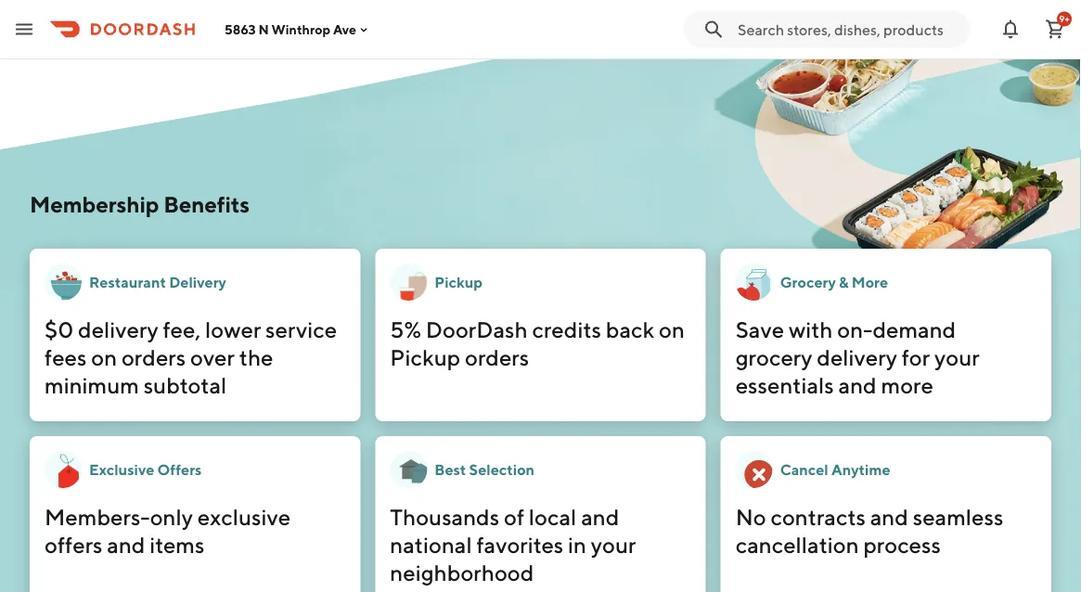 Task type: vqa. For each thing, say whether or not it's contained in the screenshot.


Task type: locate. For each thing, give the bounding box(es) containing it.
on-
[[838, 316, 873, 343]]

0 horizontal spatial orders
[[122, 344, 186, 371]]

fees
[[45, 344, 87, 371]]

on right "back"
[[659, 316, 685, 343]]

open menu image
[[13, 18, 35, 40]]

selection
[[470, 461, 535, 479]]

1 vertical spatial pickup
[[390, 344, 461, 371]]

best selection
[[435, 461, 535, 479]]

$0 delivery fee, lower service fees on orders over the minimum subtotal
[[45, 316, 337, 398]]

membership
[[30, 191, 159, 217]]

delivery inside $0 delivery fee, lower service fees on orders over the minimum subtotal
[[78, 316, 158, 343]]

your inside thousands of local and national favorites in your neighborhood
[[591, 532, 637, 558]]

just
[[46, 29, 70, 47]]

for
[[351, 29, 370, 47], [902, 344, 931, 371]]

cancellation
[[736, 532, 860, 558]]

for down demand
[[902, 344, 931, 371]]

pays
[[317, 29, 348, 47]]

winthrop
[[272, 22, 331, 37]]

your
[[935, 344, 980, 371], [591, 532, 637, 558]]

on up minimum
[[91, 344, 117, 371]]

your inside 'save with on-demand grocery delivery for your essentials and more'
[[935, 344, 980, 371]]

1 horizontal spatial on
[[659, 316, 685, 343]]

demand
[[873, 316, 957, 343]]

members-only exclusive offers and items
[[45, 504, 291, 558]]

0 items, open order cart image
[[1045, 18, 1067, 40]]

1 vertical spatial delivery
[[818, 344, 898, 371]]

back
[[606, 316, 655, 343]]

cancel anytime
[[781, 461, 891, 479]]

notification bell image
[[1000, 18, 1023, 40]]

1 vertical spatial on
[[91, 344, 117, 371]]

delivery down "on-" at the right of page
[[818, 344, 898, 371]]

orders down doordash
[[465, 344, 530, 371]]

itself.
[[373, 29, 409, 47]]

9+ button
[[1037, 11, 1075, 48]]

delivery
[[78, 316, 158, 343], [818, 344, 898, 371]]

1 vertical spatial for
[[902, 344, 931, 371]]

on
[[659, 316, 685, 343], [91, 344, 117, 371]]

1 horizontal spatial orders
[[465, 344, 530, 371]]

0 vertical spatial your
[[935, 344, 980, 371]]

pickup
[[435, 274, 483, 291], [390, 344, 461, 371]]

9+
[[1060, 13, 1071, 24]]

national
[[390, 532, 472, 558]]

and left more
[[839, 372, 877, 398]]

orders down fee, on the left
[[122, 344, 186, 371]]

2 orders from the left
[[465, 344, 530, 371]]

1 horizontal spatial your
[[935, 344, 980, 371]]

0 vertical spatial on
[[659, 316, 685, 343]]

exclusive
[[198, 504, 291, 530]]

and inside no contracts and seamless cancellation process
[[871, 504, 909, 530]]

1 horizontal spatial delivery
[[818, 344, 898, 371]]

anytime
[[832, 461, 891, 479]]

0 vertical spatial delivery
[[78, 316, 158, 343]]

and up process
[[871, 504, 909, 530]]

your right in
[[591, 532, 637, 558]]

benefits
[[164, 191, 250, 217]]

in
[[30, 29, 43, 47]]

pickup inside 5% doordash credits back on pickup orders
[[390, 344, 461, 371]]

no contracts and seamless cancellation process
[[736, 504, 1004, 558]]

and
[[839, 372, 877, 398], [581, 504, 620, 530], [871, 504, 909, 530], [107, 532, 145, 558]]

your down demand
[[935, 344, 980, 371]]

0 horizontal spatial delivery
[[78, 316, 158, 343]]

for right pays in the top of the page
[[351, 29, 370, 47]]

0 horizontal spatial your
[[591, 532, 637, 558]]

orders,
[[102, 29, 148, 47]]

pickup down 5%
[[390, 344, 461, 371]]

save
[[736, 316, 785, 343]]

delivery down restaurant
[[78, 316, 158, 343]]

1 horizontal spatial for
[[902, 344, 931, 371]]

thousands
[[390, 504, 500, 530]]

5863 n winthrop ave button
[[225, 22, 372, 37]]

restaurant delivery
[[89, 274, 227, 291]]

1 vertical spatial your
[[591, 532, 637, 558]]

over
[[190, 344, 235, 371]]

restaurant
[[89, 274, 166, 291]]

on inside 5% doordash credits back on pickup orders
[[659, 316, 685, 343]]

credits
[[533, 316, 602, 343]]

on inside $0 delivery fee, lower service fees on orders over the minimum subtotal
[[91, 344, 117, 371]]

doordash
[[426, 316, 528, 343]]

and up in
[[581, 504, 620, 530]]

&
[[840, 274, 849, 291]]

delivery
[[169, 274, 227, 291]]

of
[[504, 504, 525, 530]]

pickup up doordash
[[435, 274, 483, 291]]

ave
[[333, 22, 357, 37]]

orders
[[122, 344, 186, 371], [465, 344, 530, 371]]

1 orders from the left
[[122, 344, 186, 371]]

service
[[266, 316, 337, 343]]

and down members-
[[107, 532, 145, 558]]

0 vertical spatial for
[[351, 29, 370, 47]]

process
[[864, 532, 942, 558]]

for inside 'save with on-demand grocery delivery for your essentials and more'
[[902, 344, 931, 371]]

0 horizontal spatial on
[[91, 344, 117, 371]]

a
[[151, 29, 159, 47]]

grocery
[[781, 274, 837, 291]]

items
[[150, 532, 205, 558]]



Task type: describe. For each thing, give the bounding box(es) containing it.
no
[[736, 504, 767, 530]]

and inside members-only exclusive offers and items
[[107, 532, 145, 558]]

contracts
[[771, 504, 866, 530]]

dashpass
[[162, 29, 227, 47]]

offers
[[45, 532, 103, 558]]

0 horizontal spatial for
[[351, 29, 370, 47]]

subtotal
[[144, 372, 227, 398]]

minimum
[[45, 372, 139, 398]]

and inside thousands of local and national favorites in your neighborhood
[[581, 504, 620, 530]]

5% doordash credits back on pickup orders
[[390, 316, 685, 371]]

in
[[568, 532, 587, 558]]

exclusive offers
[[89, 461, 202, 479]]

best
[[435, 461, 467, 479]]

grocery & more
[[781, 274, 889, 291]]

cancel
[[781, 461, 829, 479]]

exclusive
[[89, 461, 154, 479]]

essentials
[[736, 372, 835, 398]]

$0
[[45, 316, 74, 343]]

fee,
[[163, 316, 201, 343]]

two
[[73, 29, 99, 47]]

0 vertical spatial pickup
[[435, 274, 483, 291]]

neighborhood
[[390, 560, 534, 586]]

5863
[[225, 22, 256, 37]]

more
[[852, 274, 889, 291]]

orders inside 5% doordash credits back on pickup orders
[[465, 344, 530, 371]]

the
[[239, 344, 273, 371]]

5%
[[390, 316, 422, 343]]

with
[[789, 316, 833, 343]]

5863 n winthrop ave
[[225, 22, 357, 37]]

membership
[[230, 29, 314, 47]]

Store search: begin typing to search for stores available on DoorDash text field
[[738, 19, 959, 39]]

membership benefits
[[30, 191, 250, 217]]

orders inside $0 delivery fee, lower service fees on orders over the minimum subtotal
[[122, 344, 186, 371]]

only
[[150, 504, 193, 530]]

favorites
[[477, 532, 564, 558]]

lower
[[205, 316, 261, 343]]

local
[[529, 504, 577, 530]]

n
[[259, 22, 269, 37]]

more
[[882, 372, 934, 398]]

members-
[[45, 504, 150, 530]]

seamless
[[914, 504, 1004, 530]]

thousands of local and national favorites in your neighborhood
[[390, 504, 637, 586]]

grocery
[[736, 344, 813, 371]]

your for and
[[591, 532, 637, 558]]

in just two orders, a dashpass membership pays for itself.
[[30, 29, 409, 47]]

delivery inside 'save with on-demand grocery delivery for your essentials and more'
[[818, 344, 898, 371]]

offers
[[158, 461, 202, 479]]

save with on-demand grocery delivery for your essentials and more
[[736, 316, 980, 398]]

and inside 'save with on-demand grocery delivery for your essentials and more'
[[839, 372, 877, 398]]

your for demand
[[935, 344, 980, 371]]



